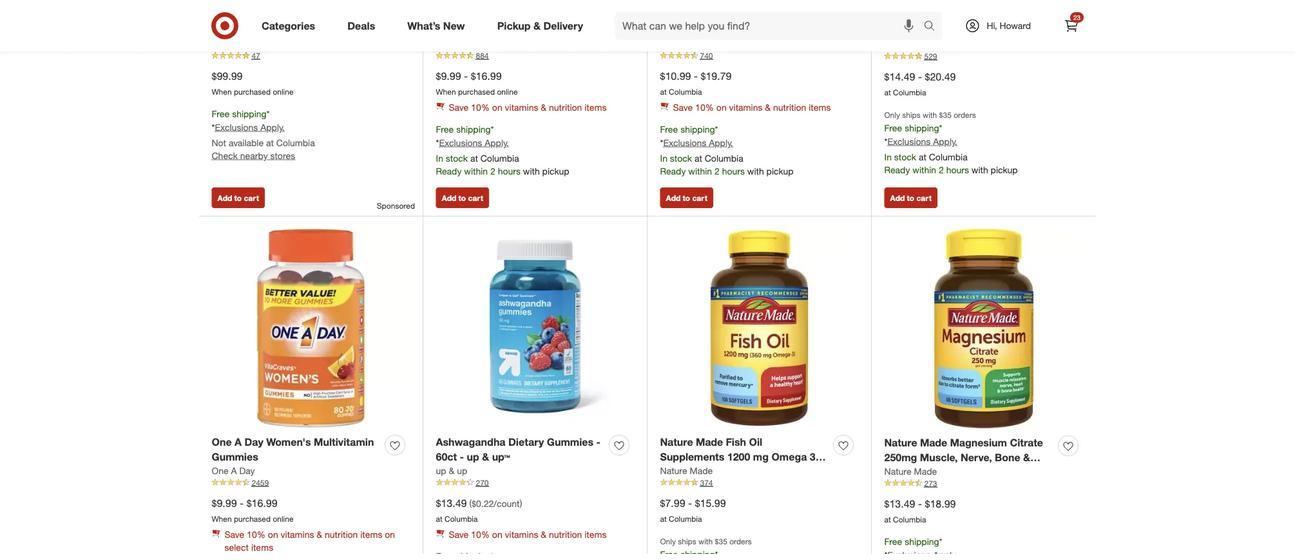 Task type: describe. For each thing, give the bounding box(es) containing it.
only ships with $35 orders free shipping * * exclusions apply. in stock at  columbia ready within 2 hours with pickup
[[885, 110, 1018, 175]]

$13.49 - $18.99 at columbia
[[885, 498, 956, 525]]

save 10% on vitamins & nutrition items on select items
[[225, 529, 395, 553]]

nature made fish oil supplements 1200 mg omega 3 supplements for healthy heart support softgels link
[[661, 435, 829, 493]]

nature made link for strawberry
[[885, 38, 938, 51]]

47
[[252, 51, 260, 60]]

only ships with $35 orders
[[661, 537, 752, 546]]

categories link
[[251, 12, 332, 40]]

orange
[[885, 39, 921, 51]]

search
[[918, 21, 949, 33]]

$35 for only ships with $35 orders free shipping * * exclusions apply. in stock at  columbia ready within 2 hours with pickup
[[940, 110, 952, 120]]

/
[[724, 23, 727, 36]]

nature made for support
[[661, 465, 713, 477]]

exclusions inside the only ships with $35 orders free shipping * * exclusions apply. in stock at  columbia ready within 2 hours with pickup
[[888, 136, 931, 147]]

& right pickup
[[534, 19, 541, 32]]

nature for "nature made" link corresponding to strawberry
[[885, 38, 912, 50]]

ashwagandha
[[436, 436, 506, 449]]

orders for only ships with $35 orders
[[730, 537, 752, 546]]

$10.99 - $19.79 at columbia
[[661, 70, 732, 97]]

10% for centrum silver women 50+ multivitamin / multimineral dietary supplement tablets
[[696, 102, 714, 113]]

free shipping * * exclusions apply. not available at columbia check nearby stores
[[212, 108, 315, 161]]

withings
[[212, 38, 247, 49]]

made up 529
[[915, 38, 938, 50]]

free inside 'free shipping * * exclusions apply. not available at columbia check nearby stores'
[[212, 108, 230, 119]]

dietary inside centrum silver women 50+ multivitamin / multimineral dietary supplement tablets
[[661, 38, 696, 51]]

stock inside the only ships with $35 orders free shipping * * exclusions apply. in stock at  columbia ready within 2 hours with pickup
[[895, 151, 917, 162]]

made inside nature made multi for her + omega-3 gummies - lemon, orange & strawberry
[[921, 9, 948, 22]]

- inside $10.99 - $19.79 at columbia
[[694, 70, 698, 82]]

ships for only ships with $35 orders free shipping * * exclusions apply. in stock at  columbia ready within 2 hours with pickup
[[903, 110, 921, 120]]

hours inside the only ships with $35 orders free shipping * * exclusions apply. in stock at  columbia ready within 2 hours with pickup
[[947, 164, 970, 175]]

hours for centrum silver women 50+ multivitamin / multimineral dietary supplement tablets
[[723, 165, 745, 177]]

supplement inside nature made magnesium citrate 250mg muscle, nerve, bone & heart support supplement
[[958, 466, 1017, 479]]

250mg
[[885, 451, 918, 464]]

free inside the only ships with $35 orders free shipping * * exclusions apply. in stock at  columbia ready within 2 hours with pickup
[[885, 122, 903, 134]]

at inside $10.99 - $19.79 at columbia
[[661, 87, 667, 97]]

add to cart button for body smart advanced body composition smart wi-fi scale - black
[[212, 188, 265, 208]]

gummies inside nature made multi for her + omega-3 gummies - lemon, orange & strawberry
[[933, 24, 980, 37]]

items for centrum silver women 50+ multivitamin / multimineral dietary supplement tablets
[[809, 102, 831, 113]]

day for men's
[[469, 9, 488, 21]]

& down 270 link
[[541, 529, 547, 540]]

stores
[[270, 150, 295, 161]]

pickup for one a day men's multivitamin gummies
[[543, 165, 570, 177]]

apply. inside the only ships with $35 orders free shipping * * exclusions apply. in stock at  columbia ready within 2 hours with pickup
[[934, 136, 958, 147]]

$9.99 - $16.99 when purchased online for one a day men's multivitamin gummies
[[436, 70, 518, 97]]

supplement inside centrum silver women 50+ multivitamin / multimineral dietary supplement tablets
[[699, 38, 758, 51]]

add for body smart advanced body composition smart wi-fi scale - black
[[218, 193, 232, 203]]

2 body from the left
[[325, 9, 350, 21]]

add to cart button for one a day men's multivitamin gummies
[[436, 188, 489, 208]]

to for body smart advanced body composition smart wi-fi scale - black
[[234, 193, 242, 203]]

a for men's
[[459, 9, 466, 21]]

purchased inside $99.99 when purchased online
[[234, 87, 271, 97]]

270
[[476, 478, 489, 488]]

mg
[[754, 451, 769, 463]]

at inside the only ships with $35 orders free shipping * * exclusions apply. in stock at  columbia ready within 2 hours with pickup
[[919, 151, 927, 162]]

add for nature made multi for her + omega-3 gummies - lemon, orange & strawberry
[[891, 193, 905, 203]]

a for women's
[[235, 436, 242, 449]]

centrum silver women 50+ multivitamin / multimineral dietary supplement tablets
[[661, 9, 796, 51]]

nearby
[[240, 150, 268, 161]]

day for women's
[[245, 436, 264, 449]]

nature made multi for her + omega-3 gummies - lemon, orange & strawberry link
[[885, 8, 1054, 51]]

pickup
[[498, 19, 531, 32]]

vitamins for men's
[[505, 102, 539, 113]]

23
[[1074, 13, 1081, 21]]

one for one a day women's multivitamin gummies
[[212, 436, 232, 449]]

healthy
[[744, 466, 781, 478]]

what's new link
[[397, 12, 481, 40]]

nature made down 250mg
[[885, 466, 938, 477]]

884
[[476, 51, 489, 60]]

gummies inside ashwagandha dietary gummies - 60ct - up & up™
[[547, 436, 594, 449]]

2459 link
[[212, 477, 410, 489]]

1 horizontal spatial smart
[[277, 23, 307, 36]]

& inside save 10% on vitamins & nutrition items on select items
[[317, 529, 322, 540]]

support inside nature made magnesium citrate 250mg muscle, nerve, bone & heart support supplement
[[915, 466, 955, 479]]

items for one a day women's multivitamin gummies
[[361, 529, 383, 540]]

tablets
[[761, 38, 796, 51]]

$16.99 for women's
[[247, 497, 278, 510]]

529
[[925, 51, 938, 61]]

in inside the only ships with $35 orders free shipping * * exclusions apply. in stock at  columbia ready within 2 hours with pickup
[[885, 151, 892, 162]]

purchased for one a day women's multivitamin gummies
[[234, 514, 271, 524]]

$16.99 for men's
[[471, 70, 502, 82]]

silver
[[706, 9, 733, 21]]

check
[[212, 150, 238, 161]]

check nearby stores button
[[212, 149, 295, 162]]

stock for centrum silver women 50+ multivitamin / multimineral dietary supplement tablets
[[670, 152, 692, 164]]

$7.99
[[661, 497, 686, 510]]

$9.99 - $16.99 when purchased online for one a day women's multivitamin gummies
[[212, 497, 294, 524]]

exclusions inside 'free shipping * * exclusions apply. not available at columbia check nearby stores'
[[215, 121, 258, 133]]

shipping inside the only ships with $35 orders free shipping * * exclusions apply. in stock at  columbia ready within 2 hours with pickup
[[905, 122, 940, 134]]

not
[[212, 137, 226, 148]]

& down 740 link
[[766, 102, 771, 113]]

stock for one a day men's multivitamin gummies
[[446, 152, 468, 164]]

ashwagandha dietary gummies - 60ct - up & up™
[[436, 436, 601, 463]]

2 for one a day men's multivitamin gummies
[[491, 165, 496, 177]]

nutrition for ashwagandha dietary gummies - 60ct - up & up™
[[549, 529, 582, 540]]

heart inside nature made fish oil supplements 1200 mg omega 3 supplements for healthy heart support softgels
[[784, 466, 812, 478]]

)
[[520, 498, 523, 509]]

dietary inside ashwagandha dietary gummies - 60ct - up & up™
[[509, 436, 544, 449]]

nature made magnesium citrate 250mg muscle, nerve, bone & heart support supplement
[[885, 437, 1044, 479]]

$20.49
[[926, 70, 956, 83]]

heart inside nature made magnesium citrate 250mg muscle, nerve, bone & heart support supplement
[[885, 466, 913, 479]]

273
[[925, 479, 938, 488]]

374 link
[[661, 477, 859, 489]]

+
[[1015, 9, 1021, 22]]

0 vertical spatial smart
[[240, 9, 270, 21]]

centrum for centrum silver women 50+ multivitamin / multimineral dietary supplement tablets
[[661, 9, 703, 21]]

multimineral
[[730, 23, 791, 36]]

delivery
[[544, 19, 584, 32]]

on for one a day men's multivitamin gummies
[[492, 102, 503, 113]]

when for one a day men's multivitamin gummies
[[436, 87, 456, 97]]

centrum link
[[661, 37, 696, 50]]

within inside the only ships with $35 orders free shipping * * exclusions apply. in stock at  columbia ready within 2 hours with pickup
[[913, 164, 937, 175]]

free shipping * * exclusions apply. in stock at  columbia ready within 2 hours with pickup for $16.99
[[436, 123, 570, 177]]

nutrition for one a day women's multivitamin gummies
[[325, 529, 358, 540]]

$99.99
[[212, 70, 243, 82]]

$14.49
[[885, 70, 916, 83]]

apply. inside 'free shipping * * exclusions apply. not available at columbia check nearby stores'
[[261, 121, 285, 133]]

nutrition for centrum silver women 50+ multivitamin / multimineral dietary supplement tablets
[[774, 102, 807, 113]]

save 10% on vitamins & nutrition items for $10.99 - $19.79
[[673, 102, 831, 113]]

273 link
[[885, 478, 1084, 489]]

at inside $7.99 - $15.99 at columbia
[[661, 514, 667, 524]]

add to cart button for centrum silver women 50+ multivitamin / multimineral dietary supplement tablets
[[661, 188, 714, 208]]

nature made multi for her + omega-3 gummies - lemon, orange & strawberry
[[885, 9, 1026, 51]]

men's
[[491, 9, 520, 21]]

47 link
[[212, 50, 410, 61]]

online for one a day men's multivitamin gummies
[[497, 87, 518, 97]]

ready inside the only ships with $35 orders free shipping * * exclusions apply. in stock at  columbia ready within 2 hours with pickup
[[885, 164, 911, 175]]

pickup & delivery link
[[487, 12, 600, 40]]

nature made magnesium citrate 250mg muscle, nerve, bone & heart support supplement link
[[885, 436, 1054, 479]]

nature for nature made fish oil supplements 1200 mg omega 3 supplements for healthy heart support softgels link
[[661, 436, 693, 449]]

up & up link
[[436, 465, 468, 477]]

/count
[[494, 498, 520, 509]]

$13.49 for (
[[436, 497, 467, 510]]

hi,
[[987, 20, 998, 31]]

529 link
[[885, 51, 1084, 62]]

nature made link for support
[[661, 465, 713, 477]]

at inside $13.49 - $18.99 at columbia
[[885, 515, 891, 525]]

cart for one a day men's multivitamin gummies
[[468, 193, 483, 203]]

lemon,
[[990, 24, 1026, 37]]

nerve,
[[961, 451, 993, 464]]

select
[[225, 542, 249, 553]]

$10.99
[[661, 70, 691, 82]]

$0.22
[[472, 498, 494, 509]]

what's
[[408, 19, 441, 32]]

1 supplements from the top
[[661, 451, 725, 463]]

2 supplements from the top
[[661, 466, 725, 478]]

one for one a day men's multivitamin gummies
[[436, 9, 456, 21]]

within for one a day men's multivitamin gummies
[[464, 165, 488, 177]]

save for one a day women's multivitamin gummies
[[225, 529, 244, 540]]

$7.99 - $15.99 at columbia
[[661, 497, 726, 524]]

her
[[994, 9, 1012, 22]]

2 for centrum silver women 50+ multivitamin / multimineral dietary supplement tablets
[[715, 165, 720, 177]]

deals
[[348, 19, 375, 32]]

omega
[[772, 451, 807, 463]]

strawberry
[[934, 39, 989, 51]]

body smart advanced body composition smart wi-fi scale - black link
[[212, 8, 380, 51]]

(
[[470, 498, 472, 509]]

items for one a day men's multivitamin gummies
[[585, 102, 607, 113]]

nature for nature made multi for her + omega-3 gummies - lemon, orange & strawberry link
[[885, 9, 918, 22]]

advanced
[[273, 9, 322, 21]]

add for centrum silver women 50+ multivitamin / multimineral dietary supplement tablets
[[666, 193, 681, 203]]

1200
[[728, 451, 751, 463]]

howard
[[1000, 20, 1032, 31]]

one a day women's multivitamin gummies
[[212, 436, 374, 463]]

nature for "nature made" link underneath 250mg
[[885, 466, 912, 477]]

citrate
[[1011, 437, 1044, 449]]

only for only ships with $35 orders
[[661, 537, 676, 546]]



Task type: vqa. For each thing, say whether or not it's contained in the screenshot.
fifth Sale from left
no



Task type: locate. For each thing, give the bounding box(es) containing it.
centrum silver women 50+ multivitamin / multimineral dietary supplement tablets link
[[661, 8, 829, 51]]

when inside $99.99 when purchased online
[[212, 87, 232, 97]]

0 vertical spatial for
[[978, 9, 992, 22]]

3 add from the left
[[666, 193, 681, 203]]

& down 60ct
[[449, 465, 455, 477]]

a down one a day women's multivitamin gummies at the left of the page
[[231, 465, 237, 477]]

day up 2459
[[239, 465, 255, 477]]

vitamins down )
[[505, 529, 539, 540]]

2 to from the left
[[459, 193, 466, 203]]

2 centrum from the top
[[661, 38, 696, 49]]

$9.99 - $16.99 when purchased online
[[436, 70, 518, 97], [212, 497, 294, 524]]

884 link
[[436, 50, 635, 61]]

2 free shipping * * exclusions apply. in stock at  columbia ready within 2 hours with pickup from the left
[[661, 123, 794, 177]]

2 horizontal spatial in
[[885, 151, 892, 162]]

1 horizontal spatial stock
[[670, 152, 692, 164]]

1 horizontal spatial orders
[[954, 110, 977, 120]]

purchased down 884
[[458, 87, 495, 97]]

$16.99 down 884
[[471, 70, 502, 82]]

centrum up $10.99
[[661, 38, 696, 49]]

for down 1200
[[728, 466, 741, 478]]

4 to from the left
[[908, 193, 915, 203]]

0 horizontal spatial only
[[661, 537, 676, 546]]

for inside nature made fish oil supplements 1200 mg omega 3 supplements for healthy heart support softgels
[[728, 466, 741, 478]]

0 horizontal spatial heart
[[784, 466, 812, 478]]

multivitamin
[[523, 9, 583, 21], [661, 23, 721, 36], [314, 436, 374, 449]]

online down "47" 'link'
[[273, 87, 294, 97]]

pickup for centrum silver women 50+ multivitamin / multimineral dietary supplement tablets
[[767, 165, 794, 177]]

categories
[[262, 19, 315, 32]]

columbia inside $10.99 - $19.79 at columbia
[[669, 87, 702, 97]]

items
[[585, 102, 607, 113], [809, 102, 831, 113], [361, 529, 383, 540], [585, 529, 607, 540], [251, 542, 273, 553]]

one a day women's multivitamin gummies image
[[212, 229, 410, 428], [212, 229, 410, 428]]

body smart advanced body composition smart wi-fi scale - black
[[212, 9, 372, 51]]

fi
[[327, 23, 335, 36]]

heart down 250mg
[[885, 466, 913, 479]]

2 vertical spatial day
[[239, 465, 255, 477]]

online down 884 link
[[497, 87, 518, 97]]

columbia inside $14.49 - $20.49 at columbia
[[894, 87, 927, 97]]

available
[[229, 137, 264, 148]]

1 horizontal spatial hours
[[723, 165, 745, 177]]

4 cart from the left
[[917, 193, 932, 203]]

multivitamin for centrum silver women 50+ multivitamin / multimineral dietary supplement tablets
[[661, 23, 721, 36]]

1 horizontal spatial $13.49
[[885, 498, 916, 510]]

& down citrate
[[1024, 451, 1031, 464]]

add to cart for one a day men's multivitamin gummies
[[442, 193, 483, 203]]

a right what's
[[459, 9, 466, 21]]

3 up 529
[[925, 24, 930, 37]]

- inside body smart advanced body composition smart wi-fi scale - black
[[368, 23, 372, 36]]

on for ashwagandha dietary gummies - 60ct - up & up™
[[492, 529, 503, 540]]

day inside one a day men's multivitamin gummies
[[469, 9, 488, 21]]

within for centrum silver women 50+ multivitamin / multimineral dietary supplement tablets
[[689, 165, 712, 177]]

softgels
[[703, 480, 744, 493]]

oil
[[750, 436, 763, 449]]

270 link
[[436, 477, 635, 489]]

1 vertical spatial $9.99 - $16.99 when purchased online
[[212, 497, 294, 524]]

only down $7.99
[[661, 537, 676, 546]]

one a day men's multivitamin gummies
[[436, 9, 583, 36]]

nature
[[885, 9, 918, 22], [885, 38, 912, 50], [661, 436, 693, 449], [885, 437, 918, 449], [661, 465, 688, 477], [885, 466, 912, 477]]

0 vertical spatial multivitamin
[[523, 9, 583, 21]]

stock
[[895, 151, 917, 162], [446, 152, 468, 164], [670, 152, 692, 164]]

0 horizontal spatial $35
[[715, 537, 728, 546]]

purchased for one a day men's multivitamin gummies
[[458, 87, 495, 97]]

$9.99 - $16.99 when purchased online down 2459
[[212, 497, 294, 524]]

made left multi
[[921, 9, 948, 22]]

1 vertical spatial supplements
[[661, 466, 725, 478]]

1 add to cart from the left
[[218, 193, 259, 203]]

wi-
[[310, 23, 327, 36]]

for
[[978, 9, 992, 22], [728, 466, 741, 478]]

1 horizontal spatial multivitamin
[[523, 9, 583, 21]]

smart up composition
[[240, 9, 270, 21]]

& down 884 link
[[541, 102, 547, 113]]

save for one a day men's multivitamin gummies
[[449, 102, 469, 113]]

0 horizontal spatial multivitamin
[[314, 436, 374, 449]]

centrum for centrum
[[661, 38, 696, 49]]

2 inside the only ships with $35 orders free shipping * * exclusions apply. in stock at  columbia ready within 2 hours with pickup
[[939, 164, 944, 175]]

nature up 250mg
[[885, 437, 918, 449]]

at inside $13.49 ( $0.22 /count ) at columbia
[[436, 514, 443, 524]]

shipping inside 'free shipping * * exclusions apply. not available at columbia check nearby stores'
[[232, 108, 267, 119]]

nature inside nature made multi for her + omega-3 gummies - lemon, orange & strawberry
[[885, 9, 918, 22]]

orders down softgels
[[730, 537, 752, 546]]

1 to from the left
[[234, 193, 242, 203]]

10% inside save 10% on vitamins & nutrition items on select items
[[247, 529, 266, 540]]

cart
[[244, 193, 259, 203], [468, 193, 483, 203], [693, 193, 708, 203], [917, 193, 932, 203]]

hours for one a day men's multivitamin gummies
[[498, 165, 521, 177]]

2 vertical spatial a
[[231, 465, 237, 477]]

1 horizontal spatial within
[[689, 165, 712, 177]]

2 add to cart from the left
[[442, 193, 483, 203]]

0 horizontal spatial 2
[[491, 165, 496, 177]]

add to cart for body smart advanced body composition smart wi-fi scale - black
[[218, 193, 259, 203]]

add to cart
[[218, 193, 259, 203], [442, 193, 483, 203], [666, 193, 708, 203], [891, 193, 932, 203]]

exclusions
[[215, 121, 258, 133], [888, 136, 931, 147], [439, 137, 482, 148], [664, 137, 707, 148]]

1 horizontal spatial $16.99
[[471, 70, 502, 82]]

up inside ashwagandha dietary gummies - 60ct - up & up™
[[467, 451, 480, 463]]

1 vertical spatial one
[[212, 436, 232, 449]]

10% down 884
[[471, 102, 490, 113]]

1 vertical spatial a
[[235, 436, 242, 449]]

free shipping * * exclusions apply. in stock at  columbia ready within 2 hours with pickup
[[436, 123, 570, 177], [661, 123, 794, 177]]

composition
[[212, 23, 274, 36]]

day left women's
[[245, 436, 264, 449]]

2 horizontal spatial stock
[[895, 151, 917, 162]]

0 vertical spatial supplements
[[661, 451, 725, 463]]

purchased up select
[[234, 514, 271, 524]]

exclusions apply. link
[[215, 121, 285, 133], [888, 136, 958, 147], [439, 137, 509, 148], [664, 137, 734, 148]]

one inside one a day women's multivitamin gummies
[[212, 436, 232, 449]]

2 add to cart button from the left
[[436, 188, 489, 208]]

$13.49 inside $13.49 ( $0.22 /count ) at columbia
[[436, 497, 467, 510]]

0 horizontal spatial supplement
[[699, 38, 758, 51]]

$35 inside the only ships with $35 orders free shipping * * exclusions apply. in stock at  columbia ready within 2 hours with pickup
[[940, 110, 952, 120]]

nature up $7.99
[[661, 465, 688, 477]]

a inside one a day women's multivitamin gummies
[[235, 436, 242, 449]]

& down the search on the top right of page
[[924, 39, 931, 51]]

1 horizontal spatial body
[[325, 9, 350, 21]]

$13.49 for -
[[885, 498, 916, 510]]

ashwagandha dietary gummies - 60ct - up & up™ image
[[436, 229, 635, 428], [436, 229, 635, 428]]

orders for only ships with $35 orders free shipping * * exclusions apply. in stock at  columbia ready within 2 hours with pickup
[[954, 110, 977, 120]]

0 vertical spatial dietary
[[661, 38, 696, 51]]

save 10% on vitamins & nutrition items down 884 link
[[449, 102, 607, 113]]

save 10% on vitamins & nutrition items for $9.99 - $16.99
[[449, 102, 607, 113]]

$13.49 left (
[[436, 497, 467, 510]]

nature down 250mg
[[885, 466, 912, 477]]

3 cart from the left
[[693, 193, 708, 203]]

740
[[701, 51, 713, 60]]

1 vertical spatial support
[[661, 480, 700, 493]]

vitamins for women's
[[281, 529, 314, 540]]

3
[[925, 24, 930, 37], [810, 451, 816, 463]]

columbia inside $13.49 ( $0.22 /count ) at columbia
[[445, 514, 478, 524]]

2 horizontal spatial within
[[913, 164, 937, 175]]

& left up™ at the bottom
[[482, 451, 489, 463]]

$9.99 - $16.99 when purchased online down 884
[[436, 70, 518, 97]]

- inside $13.49 - $18.99 at columbia
[[919, 498, 923, 510]]

supplements up '374'
[[661, 451, 725, 463]]

only for only ships with $35 orders free shipping * * exclusions apply. in stock at  columbia ready within 2 hours with pickup
[[885, 110, 901, 120]]

search button
[[918, 12, 949, 43]]

vitamins for -
[[505, 529, 539, 540]]

1 horizontal spatial $9.99
[[436, 70, 461, 82]]

withings link
[[212, 37, 247, 50]]

multivitamin inside centrum silver women 50+ multivitamin / multimineral dietary supplement tablets
[[661, 23, 721, 36]]

2 vertical spatial multivitamin
[[314, 436, 374, 449]]

0 horizontal spatial $13.49
[[436, 497, 467, 510]]

heart
[[784, 466, 812, 478], [885, 466, 913, 479]]

nature inside nature made fish oil supplements 1200 mg omega 3 supplements for healthy heart support softgels
[[661, 436, 693, 449]]

2 horizontal spatial multivitamin
[[661, 23, 721, 36]]

3 add to cart button from the left
[[661, 188, 714, 208]]

2 horizontal spatial hours
[[947, 164, 970, 175]]

made up '273'
[[915, 466, 938, 477]]

1 horizontal spatial supplement
[[958, 466, 1017, 479]]

10%
[[471, 102, 490, 113], [696, 102, 714, 113], [247, 529, 266, 540], [471, 529, 490, 540]]

nature made for strawberry
[[885, 38, 938, 50]]

centrum
[[661, 9, 703, 21], [661, 38, 696, 49]]

one a day women's multivitamin gummies link
[[212, 435, 380, 465]]

orders
[[954, 110, 977, 120], [730, 537, 752, 546]]

save 10% on vitamins & nutrition items down )
[[449, 529, 607, 540]]

$13.49 inside $13.49 - $18.99 at columbia
[[885, 498, 916, 510]]

dietary up up™ at the bottom
[[509, 436, 544, 449]]

0 vertical spatial $9.99
[[436, 70, 461, 82]]

vitamins
[[505, 102, 539, 113], [730, 102, 763, 113], [281, 529, 314, 540], [505, 529, 539, 540]]

1 vertical spatial orders
[[730, 537, 752, 546]]

add to cart for nature made multi for her + omega-3 gummies - lemon, orange & strawberry
[[891, 193, 932, 203]]

centrum up centrum link
[[661, 9, 703, 21]]

for left her
[[978, 9, 992, 22]]

vitamins down 2459 link
[[281, 529, 314, 540]]

nature made link down 250mg
[[885, 465, 938, 478]]

3 inside nature made multi for her + omega-3 gummies - lemon, orange & strawberry
[[925, 24, 930, 37]]

1 vertical spatial $35
[[715, 537, 728, 546]]

day inside the one a day link
[[239, 465, 255, 477]]

save for ashwagandha dietary gummies - 60ct - up & up™
[[449, 529, 469, 540]]

nature inside nature made magnesium citrate 250mg muscle, nerve, bone & heart support supplement
[[885, 437, 918, 449]]

orders inside the only ships with $35 orders free shipping * * exclusions apply. in stock at  columbia ready within 2 hours with pickup
[[954, 110, 977, 120]]

- inside nature made multi for her + omega-3 gummies - lemon, orange & strawberry
[[983, 24, 987, 37]]

on for centrum silver women 50+ multivitamin / multimineral dietary supplement tablets
[[717, 102, 727, 113]]

0 horizontal spatial within
[[464, 165, 488, 177]]

save inside save 10% on vitamins & nutrition items on select items
[[225, 529, 244, 540]]

1 horizontal spatial for
[[978, 9, 992, 22]]

only down $14.49
[[885, 110, 901, 120]]

1 vertical spatial only
[[661, 537, 676, 546]]

new
[[443, 19, 465, 32]]

nature up omega- on the right of the page
[[885, 9, 918, 22]]

1 horizontal spatial 2
[[715, 165, 720, 177]]

on for one a day women's multivitamin gummies
[[268, 529, 278, 540]]

nutrition down 270 link
[[549, 529, 582, 540]]

3 right "omega"
[[810, 451, 816, 463]]

to for one a day men's multivitamin gummies
[[459, 193, 466, 203]]

for inside nature made multi for her + omega-3 gummies - lemon, orange & strawberry
[[978, 9, 992, 22]]

supplements up softgels
[[661, 466, 725, 478]]

nature for "nature made" link associated with support
[[661, 465, 688, 477]]

0 vertical spatial only
[[885, 110, 901, 120]]

1 horizontal spatial 3
[[925, 24, 930, 37]]

2 vertical spatial one
[[212, 465, 229, 477]]

a inside one a day men's multivitamin gummies
[[459, 9, 466, 21]]

nature made up '374'
[[661, 465, 713, 477]]

made up '374'
[[690, 465, 713, 477]]

pickup
[[991, 164, 1018, 175], [543, 165, 570, 177], [767, 165, 794, 177]]

day right new
[[469, 9, 488, 21]]

& down 2459 link
[[317, 529, 322, 540]]

0 horizontal spatial support
[[661, 480, 700, 493]]

3 add to cart from the left
[[666, 193, 708, 203]]

$9.99 for one a day men's multivitamin gummies
[[436, 70, 461, 82]]

0 horizontal spatial orders
[[730, 537, 752, 546]]

orders down $20.49
[[954, 110, 977, 120]]

1 cart from the left
[[244, 193, 259, 203]]

10% for one a day men's multivitamin gummies
[[471, 102, 490, 113]]

magnesium
[[951, 437, 1008, 449]]

when for one a day women's multivitamin gummies
[[212, 514, 232, 524]]

online for one a day women's multivitamin gummies
[[273, 514, 294, 524]]

$35 down $15.99 at right
[[715, 537, 728, 546]]

smart
[[240, 9, 270, 21], [277, 23, 307, 36]]

add for one a day men's multivitamin gummies
[[442, 193, 457, 203]]

$18.99
[[926, 498, 956, 510]]

0 horizontal spatial ready
[[436, 165, 462, 177]]

a up one a day
[[235, 436, 242, 449]]

1 horizontal spatial pickup
[[767, 165, 794, 177]]

centrum inside centrum silver women 50+ multivitamin / multimineral dietary supplement tablets
[[661, 9, 703, 21]]

columbia inside 'free shipping * * exclusions apply. not available at columbia check nearby stores'
[[276, 137, 315, 148]]

omega-
[[885, 24, 925, 37]]

on
[[492, 102, 503, 113], [717, 102, 727, 113], [268, 529, 278, 540], [385, 529, 395, 540], [492, 529, 503, 540]]

1 add from the left
[[218, 193, 232, 203]]

one a day men's multivitamin gummies link
[[436, 8, 604, 37]]

purchased
[[234, 87, 271, 97], [458, 87, 495, 97], [234, 514, 271, 524]]

0 vertical spatial $16.99
[[471, 70, 502, 82]]

0 vertical spatial centrum
[[661, 9, 703, 21]]

nature made fish oil supplements 1200 mg omega 3 supplements for healthy heart support softgels
[[661, 436, 816, 493]]

free shipping * * exclusions apply. in stock at  columbia ready within 2 hours with pickup for $19.79
[[661, 123, 794, 177]]

one for one a day
[[212, 465, 229, 477]]

save 10% on vitamins & nutrition items down $19.79
[[673, 102, 831, 113]]

0 horizontal spatial stock
[[446, 152, 468, 164]]

pickup inside the only ships with $35 orders free shipping * * exclusions apply. in stock at  columbia ready within 2 hours with pickup
[[991, 164, 1018, 175]]

ships down $7.99 - $15.99 at columbia at the right of page
[[678, 537, 697, 546]]

at
[[661, 87, 667, 97], [885, 87, 891, 97], [266, 137, 274, 148], [919, 151, 927, 162], [471, 152, 478, 164], [695, 152, 703, 164], [436, 514, 443, 524], [661, 514, 667, 524], [885, 515, 891, 525]]

columbia
[[669, 87, 702, 97], [894, 87, 927, 97], [276, 137, 315, 148], [930, 151, 968, 162], [481, 152, 519, 164], [705, 152, 744, 164], [445, 514, 478, 524], [669, 514, 702, 524], [894, 515, 927, 525]]

nutrition down 884 link
[[549, 102, 582, 113]]

$13.49 ( $0.22 /count ) at columbia
[[436, 497, 523, 524]]

add to cart button
[[212, 188, 265, 208], [436, 188, 489, 208], [661, 188, 714, 208], [885, 188, 938, 208]]

nutrition for one a day men's multivitamin gummies
[[549, 102, 582, 113]]

1 body from the left
[[212, 9, 237, 21]]

multivitamin inside one a day men's multivitamin gummies
[[523, 9, 583, 21]]

$16.99 down 2459
[[247, 497, 278, 510]]

0 horizontal spatial in
[[436, 152, 444, 164]]

made
[[921, 9, 948, 22], [915, 38, 938, 50], [696, 436, 723, 449], [921, 437, 948, 449], [690, 465, 713, 477], [915, 466, 938, 477]]

supplement down nerve,
[[958, 466, 1017, 479]]

save for centrum silver women 50+ multivitamin / multimineral dietary supplement tablets
[[673, 102, 693, 113]]

0 horizontal spatial pickup
[[543, 165, 570, 177]]

cart for centrum silver women 50+ multivitamin / multimineral dietary supplement tablets
[[693, 193, 708, 203]]

1 vertical spatial smart
[[277, 23, 307, 36]]

black
[[212, 38, 239, 51]]

nature made magnesium citrate 250mg muscle, nerve, bone & heart support supplement image
[[885, 229, 1084, 428], [885, 229, 1084, 428]]

- inside $14.49 - $20.49 at columbia
[[919, 70, 923, 83]]

ships down $14.49 - $20.49 at columbia
[[903, 110, 921, 120]]

10% up select
[[247, 529, 266, 540]]

nature made link down omega- on the right of the page
[[885, 38, 938, 51]]

4 add from the left
[[891, 193, 905, 203]]

0 vertical spatial $9.99 - $16.99 when purchased online
[[436, 70, 518, 97]]

body up composition
[[212, 9, 237, 21]]

columbia inside $13.49 - $18.99 at columbia
[[894, 515, 927, 525]]

1 horizontal spatial $35
[[940, 110, 952, 120]]

one a day
[[212, 465, 255, 477]]

multivitamin for one a day women's multivitamin gummies
[[314, 436, 374, 449]]

0 horizontal spatial hours
[[498, 165, 521, 177]]

one a day link
[[212, 465, 255, 477]]

ships inside the only ships with $35 orders free shipping * * exclusions apply. in stock at  columbia ready within 2 hours with pickup
[[903, 110, 921, 120]]

nature down omega- on the right of the page
[[885, 38, 912, 50]]

0 horizontal spatial $9.99 - $16.99 when purchased online
[[212, 497, 294, 524]]

$9.99 down the one a day link at the left of page
[[212, 497, 237, 510]]

vitamins down 884 link
[[505, 102, 539, 113]]

$9.99 down new
[[436, 70, 461, 82]]

0 vertical spatial $35
[[940, 110, 952, 120]]

10% for ashwagandha dietary gummies - 60ct - up & up™
[[471, 529, 490, 540]]

0 vertical spatial support
[[915, 466, 955, 479]]

support down muscle,
[[915, 466, 955, 479]]

& inside nature made multi for her + omega-3 gummies - lemon, orange & strawberry
[[924, 39, 931, 51]]

2 horizontal spatial ready
[[885, 164, 911, 175]]

gummies up one a day
[[212, 451, 258, 463]]

sponsored
[[377, 201, 415, 211]]

4 add to cart button from the left
[[885, 188, 938, 208]]

only inside the only ships with $35 orders free shipping * * exclusions apply. in stock at  columbia ready within 2 hours with pickup
[[885, 110, 901, 120]]

1 free shipping * * exclusions apply. in stock at  columbia ready within 2 hours with pickup from the left
[[436, 123, 570, 177]]

in for centrum silver women 50+ multivitamin / multimineral dietary supplement tablets
[[661, 152, 668, 164]]

items for ashwagandha dietary gummies - 60ct - up & up™
[[585, 529, 607, 540]]

0 horizontal spatial free shipping * * exclusions apply. in stock at  columbia ready within 2 hours with pickup
[[436, 123, 570, 177]]

day inside one a day women's multivitamin gummies
[[245, 436, 264, 449]]

bone
[[995, 451, 1021, 464]]

nature made fish oil supplements 1200 mg omega 3 supplements for healthy heart support softgels image
[[661, 229, 859, 428], [661, 229, 859, 428]]

1 horizontal spatial support
[[915, 466, 955, 479]]

hi, howard
[[987, 20, 1032, 31]]

nutrition inside save 10% on vitamins & nutrition items on select items
[[325, 529, 358, 540]]

save
[[449, 102, 469, 113], [673, 102, 693, 113], [225, 529, 244, 540], [449, 529, 469, 540]]

10% down $13.49 ( $0.22 /count ) at columbia
[[471, 529, 490, 540]]

2 add from the left
[[442, 193, 457, 203]]

10% for one a day women's multivitamin gummies
[[247, 529, 266, 540]]

vitamins for 50+
[[730, 102, 763, 113]]

body up fi
[[325, 9, 350, 21]]

made left fish
[[696, 436, 723, 449]]

cart for body smart advanced body composition smart wi-fi scale - black
[[244, 193, 259, 203]]

heart down "omega"
[[784, 466, 812, 478]]

online
[[273, 87, 294, 97], [497, 87, 518, 97], [273, 514, 294, 524]]

0 horizontal spatial for
[[728, 466, 741, 478]]

1 vertical spatial ships
[[678, 537, 697, 546]]

740 link
[[661, 50, 859, 61]]

1 add to cart button from the left
[[212, 188, 265, 208]]

2 horizontal spatial pickup
[[991, 164, 1018, 175]]

- inside $7.99 - $15.99 at columbia
[[689, 497, 693, 510]]

support up $7.99
[[661, 480, 700, 493]]

0 vertical spatial supplement
[[699, 38, 758, 51]]

at inside 'free shipping * * exclusions apply. not available at columbia check nearby stores'
[[266, 137, 274, 148]]

columbia inside $7.99 - $15.99 at columbia
[[669, 514, 702, 524]]

1 vertical spatial day
[[245, 436, 264, 449]]

1 vertical spatial 3
[[810, 451, 816, 463]]

0 horizontal spatial $9.99
[[212, 497, 237, 510]]

nature for nature made magnesium citrate 250mg muscle, nerve, bone & heart support supplement link
[[885, 437, 918, 449]]

support inside nature made fish oil supplements 1200 mg omega 3 supplements for healthy heart support softgels
[[661, 480, 700, 493]]

3 inside nature made fish oil supplements 1200 mg omega 3 supplements for healthy heart support softgels
[[810, 451, 816, 463]]

*
[[267, 108, 270, 119], [212, 121, 215, 133], [940, 122, 943, 134], [491, 123, 494, 135], [715, 123, 719, 135], [885, 136, 888, 147], [436, 137, 439, 148], [661, 137, 664, 148], [940, 536, 943, 547]]

1 horizontal spatial in
[[661, 152, 668, 164]]

nutrition down 2459 link
[[325, 529, 358, 540]]

2 cart from the left
[[468, 193, 483, 203]]

1 vertical spatial dietary
[[509, 436, 544, 449]]

gummies inside one a day men's multivitamin gummies
[[436, 23, 483, 36]]

2 horizontal spatial 2
[[939, 164, 944, 175]]

60ct
[[436, 451, 457, 463]]

1 vertical spatial supplement
[[958, 466, 1017, 479]]

1 horizontal spatial ready
[[661, 165, 686, 177]]

online up save 10% on vitamins & nutrition items on select items
[[273, 514, 294, 524]]

nature made down omega- on the right of the page
[[885, 38, 938, 50]]

nature made link up '374'
[[661, 465, 713, 477]]

0 vertical spatial day
[[469, 9, 488, 21]]

with
[[923, 110, 938, 120], [972, 164, 989, 175], [523, 165, 540, 177], [748, 165, 764, 177], [699, 537, 713, 546]]

1 horizontal spatial free shipping * * exclusions apply. in stock at  columbia ready within 2 hours with pickup
[[661, 123, 794, 177]]

0 vertical spatial a
[[459, 9, 466, 21]]

multivitamin for one a day men's multivitamin gummies
[[523, 9, 583, 21]]

in for one a day men's multivitamin gummies
[[436, 152, 444, 164]]

columbia inside the only ships with $35 orders free shipping * * exclusions apply. in stock at  columbia ready within 2 hours with pickup
[[930, 151, 968, 162]]

up & up
[[436, 465, 468, 477]]

1 vertical spatial $16.99
[[247, 497, 278, 510]]

3 to from the left
[[683, 193, 691, 203]]

$9.99
[[436, 70, 461, 82], [212, 497, 237, 510]]

to for nature made multi for her + omega-3 gummies - lemon, orange & strawberry
[[908, 193, 915, 203]]

$13.49 up free shipping *
[[885, 498, 916, 510]]

ready for centrum silver women 50+ multivitamin / multimineral dietary supplement tablets
[[661, 165, 686, 177]]

1 horizontal spatial dietary
[[661, 38, 696, 51]]

$16.99
[[471, 70, 502, 82], [247, 497, 278, 510]]

at inside $14.49 - $20.49 at columbia
[[885, 87, 891, 97]]

1 horizontal spatial ships
[[903, 110, 921, 120]]

deals link
[[337, 12, 392, 40]]

-
[[368, 23, 372, 36], [983, 24, 987, 37], [464, 70, 468, 82], [694, 70, 698, 82], [919, 70, 923, 83], [597, 436, 601, 449], [460, 451, 464, 463], [240, 497, 244, 510], [689, 497, 693, 510], [919, 498, 923, 510]]

$35
[[940, 110, 952, 120], [715, 537, 728, 546]]

gummies up strawberry
[[933, 24, 980, 37]]

scale
[[338, 23, 365, 36]]

0 horizontal spatial ships
[[678, 537, 697, 546]]

1 vertical spatial centrum
[[661, 38, 696, 49]]

4 add to cart from the left
[[891, 193, 932, 203]]

1 vertical spatial multivitamin
[[661, 23, 721, 36]]

up™
[[492, 451, 511, 463]]

purchased down $99.99
[[234, 87, 271, 97]]

ready for one a day men's multivitamin gummies
[[436, 165, 462, 177]]

0 horizontal spatial $16.99
[[247, 497, 278, 510]]

& inside nature made magnesium citrate 250mg muscle, nerve, bone & heart support supplement
[[1024, 451, 1031, 464]]

nature left fish
[[661, 436, 693, 449]]

made inside nature made magnesium citrate 250mg muscle, nerve, bone & heart support supplement
[[921, 437, 948, 449]]

ready
[[885, 164, 911, 175], [436, 165, 462, 177], [661, 165, 686, 177]]

1 horizontal spatial $9.99 - $16.99 when purchased online
[[436, 70, 518, 97]]

multi
[[951, 9, 975, 22]]

made up muscle,
[[921, 437, 948, 449]]

0 vertical spatial one
[[436, 9, 456, 21]]

0 vertical spatial ships
[[903, 110, 921, 120]]

0 horizontal spatial smart
[[240, 9, 270, 21]]

nutrition down 740 link
[[774, 102, 807, 113]]

gummies inside one a day women's multivitamin gummies
[[212, 451, 258, 463]]

what's new
[[408, 19, 465, 32]]

$35 for only ships with $35 orders
[[715, 537, 728, 546]]

0 vertical spatial 3
[[925, 24, 930, 37]]

ships for only ships with $35 orders
[[678, 537, 697, 546]]

multivitamin inside one a day women's multivitamin gummies
[[314, 436, 374, 449]]

& inside ashwagandha dietary gummies - 60ct - up & up™
[[482, 451, 489, 463]]

$35 down $20.49
[[940, 110, 952, 120]]

vitamins inside save 10% on vitamins & nutrition items on select items
[[281, 529, 314, 540]]

one inside one a day men's multivitamin gummies
[[436, 9, 456, 21]]

dietary left '740'
[[661, 38, 696, 51]]

apply.
[[261, 121, 285, 133], [934, 136, 958, 147], [485, 137, 509, 148], [709, 137, 734, 148]]

gummies up 270 link
[[547, 436, 594, 449]]

1 horizontal spatial only
[[885, 110, 901, 120]]

1 centrum from the top
[[661, 9, 703, 21]]

made inside nature made fish oil supplements 1200 mg omega 3 supplements for healthy heart support softgels
[[696, 436, 723, 449]]

supplement down the /
[[699, 38, 758, 51]]

vitamins down $19.79
[[730, 102, 763, 113]]

cart for nature made multi for her + omega-3 gummies - lemon, orange & strawberry
[[917, 193, 932, 203]]

0 horizontal spatial 3
[[810, 451, 816, 463]]

online inside $99.99 when purchased online
[[273, 87, 294, 97]]

add to cart button for nature made multi for her + omega-3 gummies - lemon, orange & strawberry
[[885, 188, 938, 208]]

smart down advanced
[[277, 23, 307, 36]]

0 horizontal spatial body
[[212, 9, 237, 21]]

1 vertical spatial $9.99
[[212, 497, 237, 510]]

1 horizontal spatial heart
[[885, 466, 913, 479]]

nature made link
[[885, 38, 938, 51], [661, 465, 713, 477], [885, 465, 938, 478]]

to for centrum silver women 50+ multivitamin / multimineral dietary supplement tablets
[[683, 193, 691, 203]]

0 horizontal spatial dietary
[[509, 436, 544, 449]]

10% down $10.99 - $19.79 at columbia
[[696, 102, 714, 113]]

50+
[[776, 9, 793, 21]]

gummies up 884
[[436, 23, 483, 36]]

add to cart for centrum silver women 50+ multivitamin / multimineral dietary supplement tablets
[[666, 193, 708, 203]]

1 vertical spatial for
[[728, 466, 741, 478]]

What can we help you find? suggestions appear below search field
[[615, 12, 927, 40]]

$9.99 for one a day women's multivitamin gummies
[[212, 497, 237, 510]]

0 vertical spatial orders
[[954, 110, 977, 120]]



